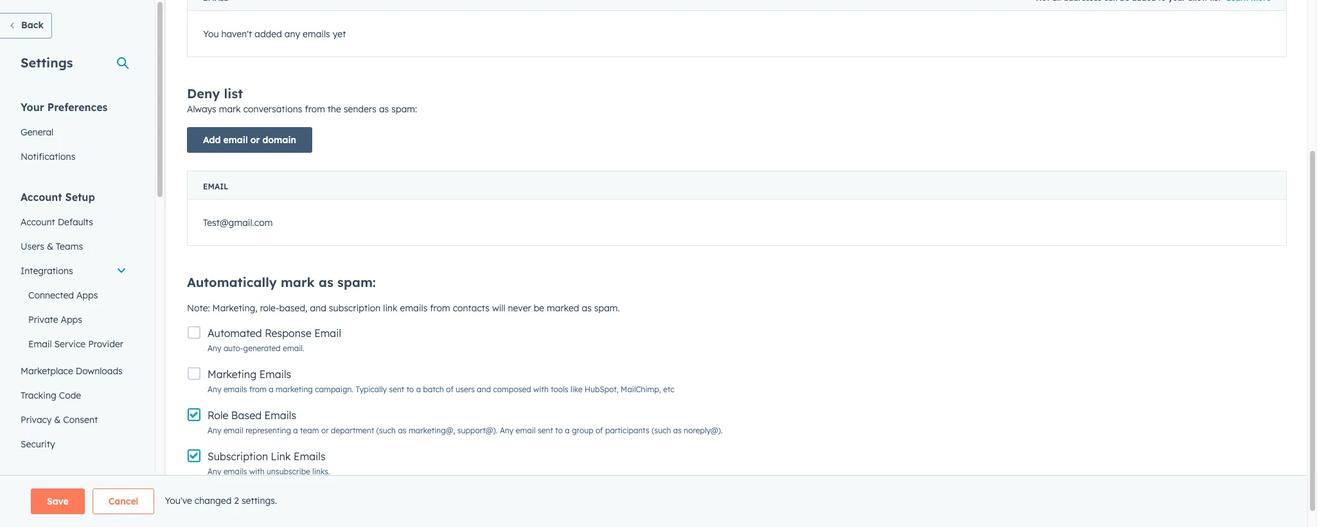 Task type: locate. For each thing, give the bounding box(es) containing it.
cancel button
[[92, 489, 154, 515]]

0 vertical spatial spam:
[[391, 103, 417, 115]]

emails
[[303, 28, 330, 40], [400, 303, 428, 314], [224, 385, 247, 395], [224, 467, 247, 477]]

email for email
[[203, 182, 228, 191]]

0 horizontal spatial or
[[250, 134, 260, 146]]

any down subscription
[[208, 467, 221, 477]]

1 vertical spatial sent
[[538, 426, 553, 436]]

composed
[[493, 385, 531, 395]]

& right users
[[47, 241, 53, 253]]

unsubscribe
[[267, 467, 310, 477]]

1 vertical spatial emails
[[264, 409, 296, 422]]

email
[[223, 134, 248, 146], [224, 426, 243, 436], [516, 426, 536, 436]]

with down subscription link emails
[[249, 467, 264, 477]]

connected apps link
[[13, 283, 134, 308]]

emails down marketing
[[224, 385, 247, 395]]

apps up service at left bottom
[[61, 314, 82, 326]]

any email representing a team or department (such as marketing@, support@). any email sent to a group of participants (such as noreply@).
[[208, 426, 723, 436]]

deny list always mark conversations from the senders as spam:
[[187, 85, 417, 115]]

0 vertical spatial of
[[446, 385, 454, 395]]

email down private
[[28, 339, 52, 350]]

any down role
[[208, 426, 221, 436]]

email inside account setup element
[[28, 339, 52, 350]]

account up account defaults at the left top
[[21, 191, 62, 204]]

any
[[284, 28, 300, 40]]

email down composed
[[516, 426, 536, 436]]

0 horizontal spatial sent
[[389, 385, 404, 395]]

and
[[310, 303, 326, 314], [477, 385, 491, 395]]

department
[[331, 426, 374, 436]]

be
[[534, 303, 544, 314]]

note:
[[187, 303, 210, 314]]

role-
[[260, 303, 279, 314]]

downloads
[[76, 366, 123, 377]]

users & teams
[[21, 241, 83, 253]]

test@gmail.com
[[203, 217, 273, 228]]

(such right department
[[376, 426, 396, 436]]

1 vertical spatial apps
[[61, 314, 82, 326]]

0 horizontal spatial and
[[310, 303, 326, 314]]

with left tools
[[533, 385, 549, 395]]

& for privacy
[[54, 414, 61, 426]]

1 vertical spatial &
[[54, 414, 61, 426]]

defaults
[[58, 217, 93, 228]]

connected apps
[[28, 290, 98, 301]]

marketplace downloads
[[21, 366, 123, 377]]

sent left group
[[538, 426, 553, 436]]

or inside button
[[250, 134, 260, 146]]

consent
[[63, 414, 98, 426]]

mark up based,
[[281, 274, 315, 290]]

link
[[383, 303, 398, 314]]

account up users
[[21, 217, 55, 228]]

and right users
[[477, 385, 491, 395]]

cancel
[[108, 496, 138, 508]]

0 horizontal spatial (such
[[376, 426, 396, 436]]

email service provider
[[28, 339, 123, 350]]

0 vertical spatial apps
[[76, 290, 98, 301]]

any down marketing
[[208, 385, 221, 395]]

1 vertical spatial or
[[321, 426, 329, 436]]

0 vertical spatial account
[[21, 191, 62, 204]]

as right senders
[[379, 103, 389, 115]]

account
[[21, 191, 62, 204], [21, 217, 55, 228]]

mark
[[219, 103, 241, 115], [281, 274, 315, 290]]

account for account defaults
[[21, 217, 55, 228]]

1 horizontal spatial to
[[555, 426, 563, 436]]

a left group
[[565, 426, 570, 436]]

changed
[[195, 495, 232, 507]]

never
[[508, 303, 531, 314]]

sent
[[389, 385, 404, 395], [538, 426, 553, 436]]

1 horizontal spatial or
[[321, 426, 329, 436]]

any left auto- at left bottom
[[208, 344, 221, 353]]

as left spam.
[[582, 303, 592, 314]]

role
[[208, 409, 228, 422]]

to
[[407, 385, 414, 395], [555, 426, 563, 436]]

1 horizontal spatial and
[[477, 385, 491, 395]]

and right based,
[[310, 303, 326, 314]]

or left domain
[[250, 134, 260, 146]]

2 (such from the left
[[652, 426, 671, 436]]

any auto-generated email.
[[208, 344, 304, 353]]

emails left yet
[[303, 28, 330, 40]]

1 (such from the left
[[376, 426, 396, 436]]

0 vertical spatial and
[[310, 303, 326, 314]]

private apps
[[28, 314, 82, 326]]

(such right the participants
[[652, 426, 671, 436]]

from left the
[[305, 103, 325, 115]]

auto-
[[224, 344, 243, 353]]

2 horizontal spatial from
[[430, 303, 450, 314]]

apps down integrations button
[[76, 290, 98, 301]]

save
[[47, 496, 69, 508]]

1 vertical spatial spam:
[[337, 274, 376, 290]]

email down the based
[[224, 426, 243, 436]]

sent right "typically"
[[389, 385, 404, 395]]

or right team at the left bottom
[[321, 426, 329, 436]]

0 vertical spatial &
[[47, 241, 53, 253]]

email inside button
[[223, 134, 248, 146]]

0 vertical spatial from
[[305, 103, 325, 115]]

privacy & consent
[[21, 414, 98, 426]]

to left batch
[[407, 385, 414, 395]]

generated
[[243, 344, 281, 353]]

email service provider link
[[13, 332, 134, 357]]

response
[[265, 327, 311, 340]]

emails up representing
[[264, 409, 296, 422]]

marketing@,
[[409, 426, 455, 436]]

0 horizontal spatial with
[[249, 467, 264, 477]]

1 vertical spatial account
[[21, 217, 55, 228]]

0 vertical spatial mark
[[219, 103, 241, 115]]

1 horizontal spatial with
[[533, 385, 549, 395]]

0 horizontal spatial email
[[28, 339, 52, 350]]

add
[[203, 134, 221, 146]]

0 horizontal spatial of
[[446, 385, 454, 395]]

setup
[[65, 191, 95, 204]]

2 vertical spatial emails
[[294, 450, 325, 463]]

1 vertical spatial to
[[555, 426, 563, 436]]

any
[[208, 344, 221, 353], [208, 385, 221, 395], [208, 426, 221, 436], [500, 426, 514, 436], [208, 467, 221, 477]]

spam: up subscription
[[337, 274, 376, 290]]

privacy
[[21, 414, 52, 426]]

of left users
[[446, 385, 454, 395]]

0 vertical spatial to
[[407, 385, 414, 395]]

emails up marketing
[[259, 368, 291, 381]]

spam.
[[594, 303, 620, 314]]

with
[[533, 385, 549, 395], [249, 467, 264, 477]]

1 horizontal spatial email
[[203, 182, 228, 191]]

0 horizontal spatial &
[[47, 241, 53, 253]]

group
[[572, 426, 593, 436]]

a left marketing
[[269, 385, 274, 395]]

subscription link emails
[[208, 450, 325, 463]]

1 horizontal spatial sent
[[538, 426, 553, 436]]

1 horizontal spatial spam:
[[391, 103, 417, 115]]

account defaults link
[[13, 210, 134, 235]]

1 vertical spatial mark
[[281, 274, 315, 290]]

email down subscription
[[314, 327, 341, 340]]

representing
[[246, 426, 291, 436]]

haven't
[[221, 28, 252, 40]]

emails for based
[[264, 409, 296, 422]]

from left contacts
[[430, 303, 450, 314]]

spam: right senders
[[391, 103, 417, 115]]

2 account from the top
[[21, 217, 55, 228]]

email for email service provider
[[28, 339, 52, 350]]

2 vertical spatial from
[[249, 385, 267, 395]]

mailchimp,
[[621, 385, 661, 395]]

1 horizontal spatial from
[[305, 103, 325, 115]]

you've changed 2 settings.
[[165, 495, 277, 507]]

any for role based emails
[[208, 426, 221, 436]]

1 horizontal spatial of
[[596, 426, 603, 436]]

from
[[305, 103, 325, 115], [430, 303, 450, 314], [249, 385, 267, 395]]

1 horizontal spatial &
[[54, 414, 61, 426]]

spam: inside deny list always mark conversations from the senders as spam:
[[391, 103, 417, 115]]

0 vertical spatial or
[[250, 134, 260, 146]]

email right add
[[223, 134, 248, 146]]

1 vertical spatial and
[[477, 385, 491, 395]]

to left group
[[555, 426, 563, 436]]

based
[[231, 409, 262, 422]]

1 vertical spatial of
[[596, 426, 603, 436]]

based,
[[279, 303, 308, 314]]

1 account from the top
[[21, 191, 62, 204]]

tools
[[551, 385, 568, 395]]

& right "privacy" on the left bottom of the page
[[54, 414, 61, 426]]

noreply@).
[[684, 426, 723, 436]]

email up test@gmail.com
[[203, 182, 228, 191]]

users
[[21, 241, 44, 253]]

tracking code
[[21, 390, 81, 402]]

1 horizontal spatial (such
[[652, 426, 671, 436]]

from down marketing emails
[[249, 385, 267, 395]]

of
[[446, 385, 454, 395], [596, 426, 603, 436]]

apps
[[76, 290, 98, 301], [61, 314, 82, 326]]

mark down list
[[219, 103, 241, 115]]

as
[[379, 103, 389, 115], [319, 274, 333, 290], [582, 303, 592, 314], [398, 426, 406, 436], [673, 426, 682, 436]]

a left batch
[[416, 385, 421, 395]]

emails up links.
[[294, 450, 325, 463]]

0 vertical spatial emails
[[259, 368, 291, 381]]

0 horizontal spatial mark
[[219, 103, 241, 115]]

contacts
[[453, 303, 490, 314]]

of right group
[[596, 426, 603, 436]]

0 horizontal spatial spam:
[[337, 274, 376, 290]]

typically
[[356, 385, 387, 395]]



Task type: vqa. For each thing, say whether or not it's contained in the screenshot.
Email Service Provider link
yes



Task type: describe. For each thing, give the bounding box(es) containing it.
your preferences
[[21, 101, 108, 114]]

security link
[[13, 432, 134, 457]]

1 vertical spatial with
[[249, 467, 264, 477]]

& for users
[[47, 241, 53, 253]]

account defaults
[[21, 217, 93, 228]]

marketing emails
[[208, 368, 291, 381]]

page section element
[[0, 489, 1308, 515]]

will
[[492, 303, 505, 314]]

list
[[224, 85, 243, 102]]

teams
[[56, 241, 83, 253]]

etc
[[663, 385, 674, 395]]

any for automated response email
[[208, 344, 221, 353]]

preferences
[[47, 101, 108, 114]]

connected
[[28, 290, 74, 301]]

yet
[[333, 28, 346, 40]]

email.
[[283, 344, 304, 353]]

your preferences element
[[13, 100, 134, 169]]

as left marketing@,
[[398, 426, 406, 436]]

automatically
[[187, 274, 277, 290]]

a left team at the left bottom
[[293, 426, 298, 436]]

automated response email
[[208, 327, 341, 340]]

service
[[54, 339, 86, 350]]

like
[[571, 385, 583, 395]]

back
[[21, 19, 44, 31]]

0 horizontal spatial to
[[407, 385, 414, 395]]

account for account setup
[[21, 191, 62, 204]]

you
[[203, 28, 219, 40]]

any emails with unsubscribe links.
[[208, 467, 330, 477]]

tracking code link
[[13, 384, 134, 408]]

settings.
[[242, 495, 277, 507]]

settings
[[21, 55, 73, 71]]

team
[[300, 426, 319, 436]]

users & teams link
[[13, 235, 134, 259]]

0 vertical spatial sent
[[389, 385, 404, 395]]

role based emails
[[208, 409, 296, 422]]

2
[[234, 495, 239, 507]]

as up subscription
[[319, 274, 333, 290]]

integrations
[[21, 265, 73, 277]]

as inside deny list always mark conversations from the senders as spam:
[[379, 103, 389, 115]]

automated
[[208, 327, 262, 340]]

apps for connected apps
[[76, 290, 98, 301]]

subscription
[[329, 303, 381, 314]]

any for subscription link emails
[[208, 467, 221, 477]]

any for marketing emails
[[208, 385, 221, 395]]

automatically mark as spam:
[[187, 274, 376, 290]]

emails right link
[[400, 303, 428, 314]]

privacy & consent link
[[13, 408, 134, 432]]

domain
[[263, 134, 296, 146]]

note: marketing, role-based, and subscription link emails from contacts will never be marked as spam.
[[187, 303, 620, 314]]

marketplace downloads link
[[13, 359, 134, 384]]

you haven't added any emails yet
[[203, 28, 346, 40]]

marked
[[547, 303, 579, 314]]

marketing
[[276, 385, 313, 395]]

links.
[[312, 467, 330, 477]]

1 horizontal spatial mark
[[281, 274, 315, 290]]

support@).
[[457, 426, 498, 436]]

0 vertical spatial with
[[533, 385, 549, 395]]

emails down subscription
[[224, 467, 247, 477]]

general
[[21, 127, 53, 138]]

email for any
[[224, 426, 243, 436]]

users
[[456, 385, 475, 395]]

hubspot,
[[585, 385, 619, 395]]

account setup element
[[13, 190, 134, 457]]

integrations button
[[13, 259, 134, 283]]

the
[[328, 103, 341, 115]]

any emails from a marketing campaign. typically sent to a batch of users and composed with tools like hubspot, mailchimp, etc
[[208, 385, 674, 395]]

marketing,
[[212, 303, 257, 314]]

email for add
[[223, 134, 248, 146]]

participants
[[605, 426, 649, 436]]

link
[[271, 450, 291, 463]]

security
[[21, 439, 55, 450]]

batch
[[423, 385, 444, 395]]

private
[[28, 314, 58, 326]]

apps for private apps
[[61, 314, 82, 326]]

notifications
[[21, 151, 75, 163]]

your
[[21, 101, 44, 114]]

2 horizontal spatial email
[[314, 327, 341, 340]]

deny
[[187, 85, 220, 102]]

1 vertical spatial from
[[430, 303, 450, 314]]

notifications link
[[13, 145, 134, 169]]

any right "support@)." on the bottom left of the page
[[500, 426, 514, 436]]

code
[[59, 390, 81, 402]]

account setup
[[21, 191, 95, 204]]

marketing
[[208, 368, 257, 381]]

campaign.
[[315, 385, 353, 395]]

as left noreply@).
[[673, 426, 682, 436]]

0 horizontal spatial from
[[249, 385, 267, 395]]

from inside deny list always mark conversations from the senders as spam:
[[305, 103, 325, 115]]

marketplace
[[21, 366, 73, 377]]

add email or domain button
[[187, 127, 312, 153]]

you've
[[165, 495, 192, 507]]

emails for link
[[294, 450, 325, 463]]

private apps link
[[13, 308, 134, 332]]

general link
[[13, 120, 134, 145]]

senders
[[344, 103, 377, 115]]

provider
[[88, 339, 123, 350]]

added
[[255, 28, 282, 40]]

mark inside deny list always mark conversations from the senders as spam:
[[219, 103, 241, 115]]

tracking
[[21, 390, 56, 402]]



